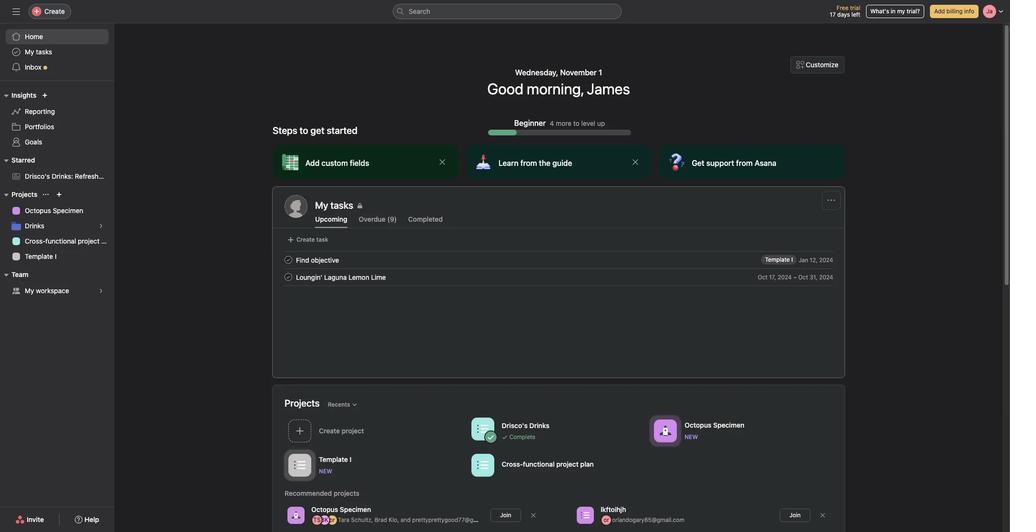 Task type: locate. For each thing, give the bounding box(es) containing it.
0 horizontal spatial join button
[[491, 509, 521, 522]]

list image inside cross-functional project plan link
[[477, 460, 489, 471]]

create
[[44, 7, 65, 15], [297, 236, 315, 243]]

2 horizontal spatial specimen
[[714, 421, 745, 429]]

oct right –
[[799, 274, 809, 281]]

0 vertical spatial octopus specimen link
[[6, 203, 109, 218]]

template inside projects element
[[25, 252, 53, 260]]

create for create
[[44, 7, 65, 15]]

list image left template i new
[[294, 460, 306, 471]]

join left dismiss recommendation image
[[501, 512, 512, 519]]

1 vertical spatial cross-
[[502, 460, 523, 468]]

november
[[561, 68, 597, 77]]

octopus specimen link up tara
[[312, 506, 371, 514]]

tasks
[[36, 48, 52, 56]]

recommended projects
[[285, 489, 360, 498]]

recents
[[328, 401, 350, 408]]

actions image
[[828, 197, 836, 204]]

0 horizontal spatial new
[[319, 468, 333, 475]]

cross- down complete
[[502, 460, 523, 468]]

inbox link
[[6, 60, 109, 75]]

my inside global element
[[25, 48, 34, 56]]

join button left dismiss recommendation icon
[[780, 509, 811, 522]]

1 horizontal spatial drinks
[[530, 421, 550, 430]]

recommendation
[[116, 172, 170, 180]]

2024 left –
[[778, 274, 792, 281]]

0 horizontal spatial plan
[[101, 237, 114, 245]]

trial
[[851, 4, 861, 11]]

0 horizontal spatial cross-functional project plan
[[25, 237, 114, 245]]

complete
[[510, 433, 536, 441]]

good
[[488, 80, 524, 98]]

0 horizontal spatial specimen
[[53, 207, 83, 215]]

workspace
[[36, 287, 69, 295]]

create inside button
[[297, 236, 315, 243]]

0 horizontal spatial join
[[501, 512, 512, 519]]

up
[[598, 119, 605, 127]]

octopus specimen up tara
[[312, 506, 371, 514]]

1 vertical spatial list image
[[582, 511, 590, 520]]

0 horizontal spatial template
[[25, 252, 53, 260]]

0 horizontal spatial add
[[306, 159, 320, 167]]

create inside dropdown button
[[44, 7, 65, 15]]

1 horizontal spatial project
[[557, 460, 579, 468]]

0 vertical spatial new
[[685, 433, 699, 441]]

0 horizontal spatial project
[[78, 237, 100, 245]]

pr
[[330, 517, 335, 524]]

rocket image
[[292, 511, 301, 520]]

0 vertical spatial list image
[[477, 423, 489, 435]]

specimen inside octopus specimen new
[[714, 421, 745, 429]]

from asana
[[737, 159, 777, 167]]

create left task
[[297, 236, 315, 243]]

my down team on the left bottom
[[25, 287, 34, 295]]

join left dismiss recommendation icon
[[790, 512, 801, 519]]

2 join button from the left
[[780, 509, 811, 522]]

1 horizontal spatial projects
[[285, 398, 320, 409]]

refreshment
[[75, 172, 114, 180]]

1 horizontal spatial add
[[935, 8, 946, 15]]

search
[[409, 7, 431, 15]]

cross-functional project plan link
[[6, 234, 114, 249], [468, 451, 651, 481]]

0 vertical spatial functional
[[45, 237, 76, 245]]

0 vertical spatial projects
[[11, 190, 37, 198]]

task
[[317, 236, 328, 243]]

template i link up the "17,"
[[762, 255, 797, 265]]

1 horizontal spatial cross-
[[502, 460, 523, 468]]

what's
[[871, 8, 890, 15]]

template i link up teams element
[[6, 249, 109, 264]]

list image left or
[[582, 511, 590, 520]]

0 horizontal spatial oct
[[758, 274, 768, 281]]

octopus down show options, current sort, top image
[[25, 207, 51, 215]]

projects
[[11, 190, 37, 198], [285, 398, 320, 409]]

my inside teams element
[[25, 287, 34, 295]]

learn
[[499, 159, 519, 167]]

cross-functional project plan link up teams element
[[6, 234, 114, 249]]

to
[[574, 119, 580, 127], [300, 125, 308, 136]]

1 vertical spatial add
[[306, 159, 320, 167]]

functional down drinks link
[[45, 237, 76, 245]]

add for add billing info
[[935, 8, 946, 15]]

0 vertical spatial add
[[935, 8, 946, 15]]

1 vertical spatial cross-functional project plan
[[502, 460, 594, 468]]

new right rocket image
[[685, 433, 699, 441]]

drisco's drinks: refreshment recommendation link
[[6, 169, 170, 184]]

0 vertical spatial cross-
[[25, 237, 45, 245]]

1
[[599, 68, 603, 77]]

0 vertical spatial plan
[[101, 237, 114, 245]]

reporting link
[[6, 104, 109, 119]]

dismiss recommendation image
[[531, 513, 537, 519]]

1 vertical spatial create
[[297, 236, 315, 243]]

orlandogary85@gmail.com
[[613, 517, 685, 524]]

template up the "17,"
[[766, 256, 790, 263]]

1 vertical spatial specimen
[[714, 421, 745, 429]]

global element
[[0, 23, 114, 81]]

0 horizontal spatial drisco's
[[25, 172, 50, 180]]

help button
[[69, 511, 105, 529]]

0 vertical spatial list image
[[294, 460, 306, 471]]

james
[[587, 80, 631, 98]]

projects left recents
[[285, 398, 320, 409]]

drinks up complete
[[530, 421, 550, 430]]

i left jan
[[792, 256, 794, 263]]

2024 for 12,
[[820, 256, 834, 264]]

morning,
[[527, 80, 584, 98]]

add profile photo image
[[285, 195, 308, 218]]

(9)
[[388, 215, 397, 223]]

find
[[296, 256, 309, 264]]

customize button
[[791, 56, 845, 73]]

steps
[[273, 125, 298, 136]]

2 horizontal spatial template
[[766, 256, 790, 263]]

template i inside projects element
[[25, 252, 57, 260]]

to left level
[[574, 119, 580, 127]]

i
[[55, 252, 57, 260], [792, 256, 794, 263], [350, 455, 352, 463]]

drinks down show options, current sort, top image
[[25, 222, 44, 230]]

0 vertical spatial cross-functional project plan link
[[6, 234, 114, 249]]

new
[[685, 433, 699, 441], [319, 468, 333, 475]]

oct 17, 2024 – oct 31, 2024
[[758, 274, 834, 281]]

list image
[[477, 423, 489, 435], [477, 460, 489, 471]]

portfolios
[[25, 123, 54, 131]]

0 vertical spatial octopus specimen
[[25, 207, 83, 215]]

2024 right the 12,
[[820, 256, 834, 264]]

steps to get started
[[273, 125, 358, 136]]

1 vertical spatial my
[[25, 287, 34, 295]]

functional down complete
[[523, 460, 555, 468]]

2 horizontal spatial octopus
[[685, 421, 712, 429]]

show options, current sort, top image
[[43, 192, 49, 197]]

my tasks
[[315, 200, 354, 211]]

octopus right rocket image
[[685, 421, 712, 429]]

template i up the "17,"
[[766, 256, 794, 263]]

0 vertical spatial drinks
[[25, 222, 44, 230]]

drisco's up complete
[[502, 421, 528, 430]]

octopus specimen new
[[685, 421, 745, 441]]

portfolios link
[[6, 119, 109, 135]]

0 vertical spatial create
[[44, 7, 65, 15]]

template i link
[[6, 249, 109, 264], [762, 255, 797, 265]]

2024 right 31,
[[820, 274, 834, 281]]

template i
[[25, 252, 57, 260], [766, 256, 794, 263]]

0 vertical spatial my
[[25, 48, 34, 56]]

cross-functional project plan down drinks link
[[25, 237, 114, 245]]

octopus specimen up drinks link
[[25, 207, 83, 215]]

create up home link
[[44, 7, 65, 15]]

customize
[[807, 61, 839, 69]]

1 horizontal spatial specimen
[[340, 506, 371, 514]]

1 horizontal spatial to
[[574, 119, 580, 127]]

list image
[[294, 460, 306, 471], [582, 511, 590, 520]]

team
[[11, 270, 28, 279]]

new image
[[42, 93, 48, 98]]

starred
[[11, 156, 35, 164]]

1 vertical spatial drisco's
[[502, 421, 528, 430]]

insights button
[[0, 90, 36, 101]]

1 horizontal spatial list image
[[582, 511, 590, 520]]

1 horizontal spatial create
[[297, 236, 315, 243]]

1 vertical spatial cross-functional project plan link
[[468, 451, 651, 481]]

to right the steps
[[300, 125, 308, 136]]

1 horizontal spatial new
[[685, 433, 699, 441]]

search list box
[[393, 4, 622, 19]]

0 horizontal spatial octopus specimen link
[[6, 203, 109, 218]]

join button
[[491, 509, 521, 522], [780, 509, 811, 522]]

0 horizontal spatial projects
[[11, 190, 37, 198]]

1 horizontal spatial drisco's
[[502, 421, 528, 430]]

1 vertical spatial new
[[319, 468, 333, 475]]

projects button
[[0, 189, 37, 200]]

plan
[[101, 237, 114, 245], [581, 460, 594, 468]]

0 horizontal spatial create
[[44, 7, 65, 15]]

recents button
[[324, 398, 362, 411]]

0 horizontal spatial drinks
[[25, 222, 44, 230]]

1 vertical spatial functional
[[523, 460, 555, 468]]

1 horizontal spatial plan
[[581, 460, 594, 468]]

1 horizontal spatial oct
[[799, 274, 809, 281]]

0 horizontal spatial octopus
[[25, 207, 51, 215]]

2024 for 17,
[[778, 274, 792, 281]]

octopus specimen link down new project or portfolio icon
[[6, 203, 109, 218]]

brad
[[375, 517, 387, 524]]

i down "create project"
[[350, 455, 352, 463]]

my for my workspace
[[25, 287, 34, 295]]

template down "create project"
[[319, 455, 348, 463]]

0 horizontal spatial template i link
[[6, 249, 109, 264]]

1 horizontal spatial octopus specimen
[[312, 506, 371, 514]]

template i up team on the left bottom
[[25, 252, 57, 260]]

2 vertical spatial specimen
[[340, 506, 371, 514]]

drisco's up show options, current sort, top image
[[25, 172, 50, 180]]

0 horizontal spatial functional
[[45, 237, 76, 245]]

0 horizontal spatial i
[[55, 252, 57, 260]]

plan inside projects element
[[101, 237, 114, 245]]

1 vertical spatial project
[[557, 460, 579, 468]]

0 horizontal spatial cross-
[[25, 237, 45, 245]]

template up team on the left bottom
[[25, 252, 53, 260]]

oct left the "17,"
[[758, 274, 768, 281]]

1 horizontal spatial join
[[790, 512, 801, 519]]

custom fields
[[322, 159, 369, 167]]

1 join from the left
[[501, 512, 512, 519]]

overdue (9)
[[359, 215, 397, 223]]

my left the tasks
[[25, 48, 34, 56]]

1 join button from the left
[[491, 509, 521, 522]]

lemon
[[349, 273, 370, 281]]

create task button
[[285, 233, 331, 247]]

team button
[[0, 269, 28, 281]]

1 my from the top
[[25, 48, 34, 56]]

0 vertical spatial specimen
[[53, 207, 83, 215]]

join
[[501, 512, 512, 519], [790, 512, 801, 519]]

0 horizontal spatial to
[[300, 125, 308, 136]]

1 vertical spatial list image
[[477, 460, 489, 471]]

0 horizontal spatial cross-functional project plan link
[[6, 234, 114, 249]]

2 my from the top
[[25, 287, 34, 295]]

level
[[582, 119, 596, 127]]

31,
[[810, 274, 818, 281]]

new project or portfolio image
[[56, 192, 62, 197]]

klo,
[[389, 517, 399, 524]]

drisco's drinks: refreshment recommendation
[[25, 172, 170, 180]]

1 horizontal spatial template
[[319, 455, 348, 463]]

trial?
[[907, 8, 921, 15]]

join button left dismiss recommendation image
[[491, 509, 521, 522]]

Completed checkbox
[[283, 254, 294, 266]]

0 vertical spatial project
[[78, 237, 100, 245]]

drinks link
[[6, 218, 109, 234]]

17,
[[770, 274, 777, 281]]

0 horizontal spatial template i
[[25, 252, 57, 260]]

2 vertical spatial octopus
[[312, 506, 338, 514]]

2 join from the left
[[790, 512, 801, 519]]

create task
[[297, 236, 328, 243]]

2 list image from the top
[[477, 460, 489, 471]]

1 horizontal spatial octopus
[[312, 506, 338, 514]]

new inside octopus specimen new
[[685, 433, 699, 441]]

i up teams element
[[55, 252, 57, 260]]

1 horizontal spatial i
[[350, 455, 352, 463]]

0 vertical spatial octopus
[[25, 207, 51, 215]]

octopus inside octopus specimen new
[[685, 421, 712, 429]]

drisco's inside starred element
[[25, 172, 50, 180]]

completed image
[[283, 271, 294, 283]]

laguna
[[324, 273, 347, 281]]

cross-functional project plan down complete
[[502, 460, 594, 468]]

0 vertical spatial cross-functional project plan
[[25, 237, 114, 245]]

add down steps to get started
[[306, 159, 320, 167]]

tara schultz, brad klo, and prettyprettygood77@gmail.com
[[338, 517, 498, 524]]

octopus inside projects element
[[25, 207, 51, 215]]

new up recommended projects
[[319, 468, 333, 475]]

octopus specimen link
[[6, 203, 109, 218], [312, 506, 371, 514]]

1 horizontal spatial join button
[[780, 509, 811, 522]]

cross- inside projects element
[[25, 237, 45, 245]]

add inside "add billing info" button
[[935, 8, 946, 15]]

wednesday, november 1 good morning, james
[[488, 68, 631, 98]]

new inside template i new
[[319, 468, 333, 475]]

0 horizontal spatial octopus specimen
[[25, 207, 83, 215]]

join for lkftoihjh
[[790, 512, 801, 519]]

octopus up the bk
[[312, 506, 338, 514]]

template
[[25, 252, 53, 260], [766, 256, 790, 263], [319, 455, 348, 463]]

0 vertical spatial drisco's
[[25, 172, 50, 180]]

cross-functional project plan link down complete
[[468, 451, 651, 481]]

lkftoihjh
[[601, 506, 627, 514]]

1 horizontal spatial octopus specimen link
[[312, 506, 371, 514]]

1 vertical spatial octopus
[[685, 421, 712, 429]]

cross- down drinks link
[[25, 237, 45, 245]]

add left billing
[[935, 8, 946, 15]]

projects left show options, current sort, top image
[[11, 190, 37, 198]]



Task type: describe. For each thing, give the bounding box(es) containing it.
4
[[550, 119, 554, 127]]

goals
[[25, 138, 42, 146]]

1 vertical spatial octopus specimen
[[312, 506, 371, 514]]

loungin' laguna lemon lime
[[296, 273, 386, 281]]

1 vertical spatial octopus specimen link
[[312, 506, 371, 514]]

beginner
[[515, 119, 546, 127]]

days
[[838, 11, 851, 18]]

drinks inside projects element
[[25, 222, 44, 230]]

Completed checkbox
[[283, 271, 294, 283]]

new for octopus specimen
[[685, 433, 699, 441]]

loungin'
[[296, 273, 323, 281]]

search button
[[393, 4, 622, 19]]

create button
[[29, 4, 71, 19]]

get
[[692, 159, 705, 167]]

1 vertical spatial drinks
[[530, 421, 550, 430]]

12,
[[810, 256, 818, 264]]

wednesday,
[[516, 68, 559, 77]]

my for my tasks
[[25, 48, 34, 56]]

completed button
[[409, 215, 443, 228]]

1 vertical spatial plan
[[581, 460, 594, 468]]

get support from asana
[[692, 159, 777, 167]]

hide sidebar image
[[12, 8, 20, 15]]

projects inside dropdown button
[[11, 190, 37, 198]]

teams element
[[0, 266, 114, 301]]

lkftoihjh link
[[601, 506, 627, 514]]

my tasks link
[[6, 44, 109, 60]]

bk
[[321, 517, 329, 524]]

1 list image from the top
[[477, 423, 489, 435]]

see details, my workspace image
[[98, 288, 104, 294]]

upcoming
[[315, 215, 348, 223]]

add billing info
[[935, 8, 975, 15]]

help
[[85, 516, 99, 524]]

home
[[25, 32, 43, 41]]

1 vertical spatial projects
[[285, 398, 320, 409]]

rocket image
[[660, 425, 672, 437]]

or
[[604, 517, 610, 524]]

2 horizontal spatial i
[[792, 256, 794, 263]]

left
[[852, 11, 861, 18]]

overdue (9) button
[[359, 215, 397, 228]]

my workspace link
[[6, 283, 109, 299]]

lime
[[371, 273, 386, 281]]

insights element
[[0, 87, 114, 152]]

dismiss recommendation image
[[821, 513, 826, 519]]

create for create task
[[297, 236, 315, 243]]

my tasks
[[25, 48, 52, 56]]

overdue
[[359, 215, 386, 223]]

specimen inside projects element
[[53, 207, 83, 215]]

my tasks link
[[315, 199, 833, 212]]

insights
[[11, 91, 36, 99]]

the guide
[[539, 159, 573, 167]]

17
[[830, 11, 836, 18]]

join button for lkftoihjh
[[780, 509, 811, 522]]

beginner 4 more to level up
[[515, 119, 605, 127]]

free
[[837, 4, 849, 11]]

starred element
[[0, 152, 170, 186]]

add for add custom fields
[[306, 159, 320, 167]]

drinks:
[[52, 172, 73, 180]]

completed
[[409, 215, 443, 223]]

see details, drinks image
[[98, 223, 104, 229]]

i inside projects element
[[55, 252, 57, 260]]

drisco's for drisco's drinks
[[502, 421, 528, 430]]

invite button
[[9, 511, 50, 529]]

cross-functional project plan inside projects element
[[25, 237, 114, 245]]

join button for octopus specimen
[[491, 509, 521, 522]]

1 horizontal spatial functional
[[523, 460, 555, 468]]

template inside template i new
[[319, 455, 348, 463]]

home link
[[6, 29, 109, 44]]

1 horizontal spatial cross-functional project plan
[[502, 460, 594, 468]]

1 oct from the left
[[758, 274, 768, 281]]

1 horizontal spatial template i
[[766, 256, 794, 263]]

drisco's drinks
[[502, 421, 550, 430]]

in
[[892, 8, 896, 15]]

my
[[898, 8, 906, 15]]

starred button
[[0, 155, 35, 166]]

from
[[521, 159, 538, 167]]

upcoming button
[[315, 215, 348, 228]]

schultz,
[[351, 517, 373, 524]]

octopus specimen link inside projects element
[[6, 203, 109, 218]]

i inside template i new
[[350, 455, 352, 463]]

to inside beginner 4 more to level up
[[574, 119, 580, 127]]

0 horizontal spatial list image
[[294, 460, 306, 471]]

1 horizontal spatial template i link
[[762, 255, 797, 265]]

template i new
[[319, 455, 352, 475]]

reporting
[[25, 107, 55, 115]]

what's in my trial?
[[871, 8, 921, 15]]

free trial 17 days left
[[830, 4, 861, 18]]

projects element
[[0, 186, 114, 266]]

drisco's for drisco's drinks: refreshment recommendation
[[25, 172, 50, 180]]

support
[[707, 159, 735, 167]]

functional inside projects element
[[45, 237, 76, 245]]

what's in my trial? button
[[867, 5, 925, 18]]

goals link
[[6, 135, 109, 150]]

dismiss image
[[632, 158, 640, 166]]

ts
[[314, 517, 321, 524]]

billing
[[947, 8, 963, 15]]

find objective
[[296, 256, 339, 264]]

dismiss image
[[439, 158, 447, 166]]

1 horizontal spatial cross-functional project plan link
[[468, 451, 651, 481]]

add billing info button
[[931, 5, 979, 18]]

new for template i
[[319, 468, 333, 475]]

join for octopus specimen
[[501, 512, 512, 519]]

create project link
[[285, 416, 468, 447]]

info
[[965, 8, 975, 15]]

invite
[[27, 516, 44, 524]]

octopus specimen inside projects element
[[25, 207, 83, 215]]

2 oct from the left
[[799, 274, 809, 281]]

completed image
[[283, 254, 294, 266]]

jan
[[799, 256, 809, 264]]

more
[[556, 119, 572, 127]]

inbox
[[25, 63, 42, 71]]

add custom fields
[[306, 159, 369, 167]]

–
[[794, 274, 797, 281]]



Task type: vqa. For each thing, say whether or not it's contained in the screenshot.
Overdue (9)
yes



